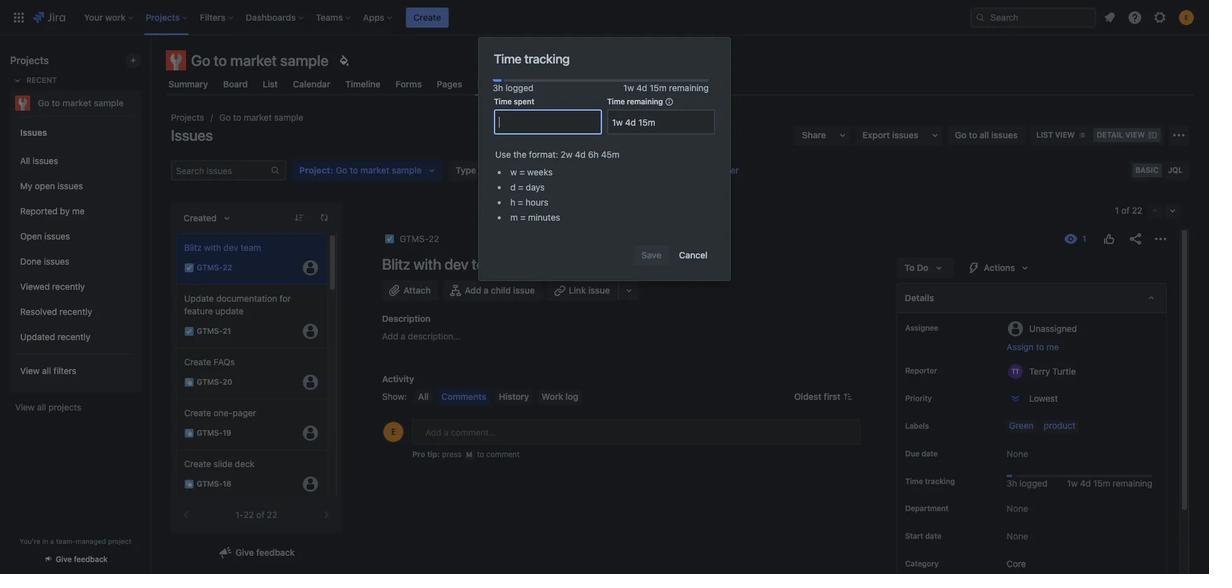 Task type: describe. For each thing, give the bounding box(es) containing it.
= right m
[[521, 212, 526, 223]]

3h logged inside time tracking dialog
[[493, 82, 534, 93]]

15m inside time tracking dialog
[[650, 82, 667, 93]]

assign to me
[[1007, 341, 1060, 352]]

1 vertical spatial market
[[62, 97, 91, 108]]

show:
[[382, 391, 407, 402]]

1 horizontal spatial feedback
[[256, 547, 295, 558]]

0 vertical spatial projects
[[10, 55, 49, 66]]

save filter
[[698, 165, 739, 175]]

reporter
[[906, 366, 938, 375]]

product
[[1044, 420, 1076, 431]]

1 vertical spatial with
[[414, 255, 442, 273]]

newest first image
[[843, 392, 854, 402]]

time left spent
[[494, 97, 512, 106]]

filter
[[720, 165, 739, 175]]

20
[[223, 378, 232, 387]]

to inside button
[[1037, 341, 1045, 352]]

1 vertical spatial of
[[256, 509, 265, 520]]

= right w
[[520, 167, 525, 178]]

18
[[223, 479, 232, 489]]

my
[[20, 180, 32, 191]]

0 horizontal spatial team
[[241, 242, 261, 253]]

none for department
[[1007, 503, 1029, 514]]

format:
[[529, 149, 559, 160]]

reported by me link
[[15, 199, 136, 224]]

start date
[[906, 532, 942, 541]]

resolved recently
[[20, 306, 92, 317]]

2 vertical spatial sample
[[274, 112, 303, 123]]

2w
[[561, 149, 573, 160]]

save
[[698, 165, 718, 175]]

assign to me button
[[1007, 341, 1155, 353]]

priority
[[906, 394, 932, 403]]

you're
[[20, 537, 40, 545]]

1 horizontal spatial team
[[472, 255, 505, 273]]

gtms- for create one-pager
[[197, 428, 223, 438]]

m
[[466, 450, 473, 458]]

timeline link
[[343, 73, 383, 96]]

time spent
[[494, 97, 535, 106]]

1 vertical spatial remaining
[[627, 97, 663, 106]]

0 horizontal spatial give feedback button
[[36, 549, 115, 570]]

0 vertical spatial all
[[980, 130, 990, 140]]

issues left list view
[[992, 130, 1018, 140]]

1 horizontal spatial remaining
[[669, 82, 709, 93]]

all for filters
[[42, 365, 51, 376]]

done
[[20, 256, 42, 266]]

create for create
[[414, 12, 441, 22]]

to down "recent"
[[52, 97, 60, 108]]

board link
[[221, 73, 250, 96]]

viewed recently
[[20, 281, 85, 292]]

assignee
[[906, 323, 939, 333]]

22 right the 1
[[1133, 205, 1143, 216]]

link issue
[[569, 285, 610, 296]]

refresh image
[[319, 213, 329, 223]]

department
[[906, 504, 949, 513]]

all for all issues
[[20, 155, 30, 166]]

all for projects
[[37, 402, 46, 413]]

basic
[[1136, 165, 1159, 175]]

1 vertical spatial 1w 4d 15m remaining
[[1068, 478, 1153, 489]]

primary element
[[8, 0, 971, 35]]

updated
[[20, 331, 55, 342]]

1 horizontal spatial give
[[236, 547, 254, 558]]

0 vertical spatial with
[[204, 242, 221, 253]]

22 up documentation
[[223, 263, 232, 273]]

1 horizontal spatial 4d
[[637, 82, 648, 93]]

list for list
[[263, 79, 278, 89]]

project settings link
[[633, 73, 704, 96]]

22 up attach at left
[[429, 233, 439, 244]]

issues for export issues
[[893, 130, 919, 140]]

open issues
[[20, 231, 70, 241]]

1 vertical spatial dev
[[445, 255, 469, 273]]

date for due date
[[922, 449, 938, 458]]

view all filters
[[20, 365, 76, 376]]

description
[[382, 313, 431, 324]]

days
[[526, 182, 545, 193]]

create for create one-pager
[[184, 407, 211, 418]]

pro tip: press m to comment
[[413, 450, 520, 459]]

details element
[[898, 283, 1168, 313]]

pro
[[413, 450, 425, 459]]

all issues link
[[15, 148, 136, 174]]

create faqs
[[184, 357, 235, 367]]

resolved recently link
[[15, 299, 136, 324]]

date for start date
[[926, 532, 942, 541]]

task image
[[184, 326, 194, 336]]

pages link
[[435, 73, 465, 96]]

the
[[514, 149, 527, 160]]

due date
[[906, 449, 938, 458]]

go up summary
[[191, 52, 211, 69]]

settings
[[667, 79, 701, 89]]

create one-pager
[[184, 407, 256, 418]]

add a child issue
[[465, 285, 535, 296]]

1 horizontal spatial blitz with dev team
[[382, 255, 505, 273]]

detail view
[[1097, 130, 1146, 140]]

1 vertical spatial 3h logged
[[1007, 478, 1048, 489]]

forms
[[396, 79, 422, 89]]

6h
[[589, 149, 599, 160]]

board
[[223, 79, 248, 89]]

you're in a team-managed project
[[20, 537, 131, 545]]

2 horizontal spatial remaining
[[1113, 478, 1153, 489]]

recently for viewed recently
[[52, 281, 85, 292]]

view all projects
[[15, 402, 81, 413]]

gtms-18
[[197, 479, 232, 489]]

group containing all issues
[[15, 145, 136, 353]]

to down board link
[[233, 112, 241, 123]]

description...
[[408, 331, 461, 341]]

1 horizontal spatial issues
[[171, 126, 213, 144]]

gtms- up attach at left
[[400, 233, 429, 244]]

list view
[[1037, 130, 1075, 140]]

lowest
[[1030, 393, 1059, 404]]

calendar
[[293, 79, 331, 89]]

2 vertical spatial go to market sample
[[219, 112, 303, 123]]

1 horizontal spatial give feedback button
[[211, 543, 303, 563]]

1 vertical spatial sample
[[94, 97, 124, 108]]

1w inside time tracking dialog
[[624, 82, 634, 93]]

1 vertical spatial gtms-22
[[197, 263, 232, 273]]

21
[[223, 327, 231, 336]]

a for child
[[484, 285, 489, 296]]

0 horizontal spatial issues
[[20, 127, 47, 137]]

issues for all issues
[[33, 155, 58, 166]]

comments button
[[438, 389, 490, 404]]

2 vertical spatial 4d
[[1081, 478, 1092, 489]]

menu bar containing all
[[412, 389, 585, 404]]

filters
[[53, 365, 76, 376]]

view for detail view
[[1126, 130, 1146, 140]]

create for create faqs
[[184, 357, 211, 367]]

time up reports
[[494, 52, 522, 66]]

time down due at the bottom of page
[[906, 477, 924, 486]]

labels
[[906, 421, 930, 431]]

1 horizontal spatial go to market sample link
[[219, 110, 303, 125]]

product link
[[1042, 420, 1079, 433]]

0 horizontal spatial feedback
[[74, 555, 108, 564]]

press
[[442, 450, 462, 459]]

sub task image for create faqs
[[184, 377, 194, 387]]

gtms-20
[[197, 378, 232, 387]]

reports
[[519, 79, 552, 89]]

me for reported by me
[[72, 205, 85, 216]]

logged inside time tracking dialog
[[506, 82, 534, 93]]

tip:
[[427, 450, 440, 459]]

feature
[[184, 306, 213, 316]]

use the format: 2w 4d 6h 45m
[[496, 149, 620, 160]]

to up the board
[[214, 52, 227, 69]]

1w 4d 15m remaining inside time tracking dialog
[[624, 82, 709, 93]]

list link
[[260, 73, 281, 96]]

gtms- for create faqs
[[197, 378, 223, 387]]

viewed recently link
[[15, 274, 136, 299]]

open
[[20, 231, 42, 241]]

= right d on the left top of the page
[[518, 182, 524, 193]]

create for create slide deck
[[184, 458, 211, 469]]

my open issues
[[20, 180, 83, 191]]

0 horizontal spatial blitz
[[184, 242, 202, 253]]

projects
[[48, 402, 81, 413]]

tracking for time spent
[[525, 52, 570, 66]]

go right open export issues dropdown icon
[[956, 130, 967, 140]]

1 vertical spatial projects
[[171, 112, 204, 123]]

managed
[[76, 537, 106, 545]]

sub task image for create slide deck
[[184, 479, 194, 489]]

time up 45m
[[607, 97, 625, 106]]

gtms- for update documentation for feature update
[[197, 327, 223, 336]]

1
[[1116, 205, 1120, 216]]

viewed
[[20, 281, 50, 292]]

create button
[[406, 7, 449, 27]]

summary
[[169, 79, 208, 89]]

1 horizontal spatial 1w
[[1068, 478, 1078, 489]]

export
[[863, 130, 890, 140]]

view all projects link
[[10, 396, 141, 419]]

collapse recent projects image
[[10, 73, 25, 88]]

w = weeks d = days h = hours m = minutes
[[511, 167, 561, 223]]

oldest first
[[795, 391, 841, 402]]

go down "recent"
[[38, 97, 49, 108]]



Task type: locate. For each thing, give the bounding box(es) containing it.
projects down "summary" link
[[171, 112, 204, 123]]

0 horizontal spatial blitz with dev team
[[184, 242, 261, 253]]

0 vertical spatial date
[[922, 449, 938, 458]]

gtms-22 link
[[400, 231, 439, 246]]

3h down "green" link
[[1007, 478, 1018, 489]]

in
[[42, 537, 48, 545]]

dev up documentation
[[224, 242, 238, 253]]

with up update on the left
[[204, 242, 221, 253]]

0 horizontal spatial give
[[56, 555, 72, 564]]

team-
[[56, 537, 76, 545]]

time tracking up reports
[[494, 52, 570, 66]]

me inside button
[[1047, 341, 1060, 352]]

3h logged up the time spent
[[493, 82, 534, 93]]

0 horizontal spatial remaining
[[627, 97, 663, 106]]

recently down done issues link
[[52, 281, 85, 292]]

1 horizontal spatial of
[[1122, 205, 1130, 216]]

faqs
[[214, 357, 235, 367]]

gtms- right sub task image
[[197, 428, 223, 438]]

3 none from the top
[[1007, 531, 1029, 542]]

time tracking for 3h
[[906, 477, 956, 486]]

cancel
[[679, 250, 708, 261]]

0 horizontal spatial view
[[1056, 130, 1075, 140]]

tracking inside dialog
[[525, 52, 570, 66]]

3h logged
[[493, 82, 534, 93], [1007, 478, 1048, 489]]

0 horizontal spatial of
[[256, 509, 265, 520]]

2 horizontal spatial issues
[[478, 78, 504, 89]]

project
[[108, 537, 131, 545]]

a for description...
[[401, 331, 406, 341]]

time tracking for time spent
[[494, 52, 570, 66]]

1 vertical spatial time tracking
[[906, 477, 956, 486]]

none for due date
[[1007, 448, 1029, 459]]

gtms- right task image
[[197, 263, 223, 273]]

Search issues text field
[[172, 162, 270, 179]]

1 vertical spatial none
[[1007, 503, 1029, 514]]

1w 4d 15m remaining
[[624, 82, 709, 93], [1068, 478, 1153, 489]]

sub task image
[[184, 428, 194, 438]]

0 vertical spatial of
[[1122, 205, 1130, 216]]

a
[[484, 285, 489, 296], [401, 331, 406, 341], [50, 537, 54, 545]]

with
[[204, 242, 221, 253], [414, 255, 442, 273]]

slide
[[214, 458, 233, 469]]

issue
[[513, 285, 535, 296], [589, 285, 610, 296]]

by
[[60, 205, 70, 216]]

1 horizontal spatial view
[[1126, 130, 1146, 140]]

link
[[569, 285, 586, 296]]

0 vertical spatial gtms-22
[[400, 233, 439, 244]]

1 horizontal spatial list
[[1037, 130, 1054, 140]]

1 horizontal spatial 3h
[[1007, 478, 1018, 489]]

issues up viewed recently
[[44, 256, 69, 266]]

0 horizontal spatial 4d
[[575, 149, 586, 160]]

all for all
[[418, 391, 429, 402]]

1 sub task image from the top
[[184, 377, 194, 387]]

pager
[[233, 407, 256, 418]]

spent
[[514, 97, 535, 106]]

link issue button
[[548, 280, 619, 301]]

task image
[[184, 263, 194, 273]]

to right assign at the right bottom of the page
[[1037, 341, 1045, 352]]

with down gtms-22 link
[[414, 255, 442, 273]]

of right the 1- at the left
[[256, 509, 265, 520]]

0 vertical spatial all
[[20, 155, 30, 166]]

0 horizontal spatial gtms-22
[[197, 263, 232, 273]]

1 vertical spatial go to market sample
[[38, 97, 124, 108]]

1 vertical spatial view
[[15, 402, 35, 413]]

list right the board
[[263, 79, 278, 89]]

create inside button
[[414, 12, 441, 22]]

19
[[223, 428, 231, 438]]

1 vertical spatial sub task image
[[184, 479, 194, 489]]

give feedback for rightmost give feedback button
[[236, 547, 295, 558]]

go to market sample link down "recent"
[[10, 91, 136, 116]]

due
[[906, 449, 920, 458]]

log
[[566, 391, 579, 402]]

update
[[184, 293, 214, 304]]

add for add a child issue
[[465, 285, 482, 296]]

recently
[[52, 281, 85, 292], [59, 306, 92, 317], [58, 331, 90, 342]]

go to market sample link down list link on the top left of the page
[[219, 110, 303, 125]]

0 horizontal spatial tracking
[[525, 52, 570, 66]]

group containing issues
[[15, 116, 136, 391]]

details
[[906, 292, 935, 303]]

0 horizontal spatial dev
[[224, 242, 238, 253]]

profile image of eloisefrancis23 image
[[384, 422, 404, 442]]

view for list view
[[1056, 130, 1075, 140]]

0 vertical spatial add
[[465, 285, 482, 296]]

22 down deck
[[244, 509, 254, 520]]

feedback down "managed" at the bottom of the page
[[74, 555, 108, 564]]

open export issues dropdown image
[[928, 128, 943, 143]]

issues inside button
[[893, 130, 919, 140]]

recently down 'resolved recently' link
[[58, 331, 90, 342]]

reports link
[[517, 73, 554, 96]]

2 none from the top
[[1007, 503, 1029, 514]]

recent
[[26, 75, 57, 85]]

0 vertical spatial recently
[[52, 281, 85, 292]]

Search field
[[971, 7, 1097, 27]]

None field
[[496, 111, 601, 134], [609, 111, 714, 134], [496, 111, 601, 134], [609, 111, 714, 134]]

1 of 22
[[1116, 205, 1143, 216]]

1 horizontal spatial logged
[[1020, 478, 1048, 489]]

sub task image left gtms-20
[[184, 377, 194, 387]]

to right open export issues dropdown icon
[[970, 130, 978, 140]]

tracking up reports
[[525, 52, 570, 66]]

add inside add a child issue button
[[465, 285, 482, 296]]

issues down all issues link
[[58, 180, 83, 191]]

all issues
[[20, 155, 58, 166]]

gtms- for create slide deck
[[197, 479, 223, 489]]

jira image
[[33, 10, 65, 25], [33, 10, 65, 25]]

view left detail
[[1056, 130, 1075, 140]]

assign
[[1007, 341, 1034, 352]]

1 vertical spatial team
[[472, 255, 505, 273]]

issue right the child
[[513, 285, 535, 296]]

1-
[[236, 509, 244, 520]]

add down description
[[382, 331, 399, 341]]

0 vertical spatial sub task image
[[184, 377, 194, 387]]

0 horizontal spatial go to market sample link
[[10, 91, 136, 116]]

1 vertical spatial recently
[[59, 306, 92, 317]]

gtms- right task icon
[[197, 327, 223, 336]]

1 horizontal spatial me
[[1047, 341, 1060, 352]]

0 vertical spatial 3h
[[493, 82, 504, 93]]

2 horizontal spatial a
[[484, 285, 489, 296]]

2 group from the top
[[15, 145, 136, 353]]

team up documentation
[[241, 242, 261, 253]]

give down team-
[[56, 555, 72, 564]]

hours
[[526, 197, 549, 208]]

0 vertical spatial 4d
[[637, 82, 648, 93]]

go to market sample down list link on the top left of the page
[[219, 112, 303, 123]]

0 vertical spatial view
[[20, 365, 40, 376]]

2 vertical spatial market
[[244, 112, 272, 123]]

1 none from the top
[[1007, 448, 1029, 459]]

all right show:
[[418, 391, 429, 402]]

history
[[499, 391, 529, 402]]

give feedback for the leftmost give feedback button
[[56, 555, 108, 564]]

list for list view
[[1037, 130, 1054, 140]]

create banner
[[0, 0, 1210, 35]]

2 vertical spatial a
[[50, 537, 54, 545]]

gtms- down create faqs
[[197, 378, 223, 387]]

date right due at the bottom of page
[[922, 449, 938, 458]]

a down description
[[401, 331, 406, 341]]

1 vertical spatial blitz
[[382, 255, 411, 273]]

menu bar
[[412, 389, 585, 404]]

view all filters link
[[15, 358, 136, 384]]

0 horizontal spatial all
[[20, 155, 30, 166]]

export issues button
[[856, 125, 943, 145]]

1 vertical spatial tracking
[[926, 477, 956, 486]]

green link
[[1007, 420, 1037, 433]]

view
[[20, 365, 40, 376], [15, 402, 35, 413]]

dev up add a child issue button
[[445, 255, 469, 273]]

sort descending image
[[294, 213, 304, 223]]

time tracking up department
[[906, 477, 956, 486]]

time tracking inside dialog
[[494, 52, 570, 66]]

all button
[[415, 389, 433, 404]]

3h up the time spent
[[493, 82, 504, 93]]

me down unassigned
[[1047, 341, 1060, 352]]

updated recently link
[[15, 324, 136, 350]]

list inside list link
[[263, 79, 278, 89]]

issues up the time spent
[[478, 78, 504, 89]]

view inside "view all projects" link
[[15, 402, 35, 413]]

me right by
[[72, 205, 85, 216]]

= right h
[[518, 197, 524, 208]]

search image
[[976, 12, 986, 22]]

none
[[1007, 448, 1029, 459], [1007, 503, 1029, 514], [1007, 531, 1029, 542]]

logged down "green" link
[[1020, 478, 1048, 489]]

date right start
[[926, 532, 942, 541]]

0 vertical spatial sample
[[280, 52, 329, 69]]

3h logged down "green" link
[[1007, 478, 1048, 489]]

go to market sample down "recent"
[[38, 97, 124, 108]]

market up all issues link
[[62, 97, 91, 108]]

team
[[241, 242, 261, 253], [472, 255, 505, 273]]

1 view from the left
[[1056, 130, 1075, 140]]

to right the m
[[477, 450, 485, 459]]

1 horizontal spatial issue
[[589, 285, 610, 296]]

projects up "recent"
[[10, 55, 49, 66]]

1 horizontal spatial 1w 4d 15m remaining
[[1068, 478, 1153, 489]]

all left projects
[[37, 402, 46, 413]]

me
[[72, 205, 85, 216], [1047, 341, 1060, 352]]

2 sub task image from the top
[[184, 479, 194, 489]]

issues down projects link
[[171, 126, 213, 144]]

0 vertical spatial blitz
[[184, 242, 202, 253]]

tracking up department
[[926, 477, 956, 486]]

1 vertical spatial 15m
[[1094, 478, 1111, 489]]

issues up all issues
[[20, 127, 47, 137]]

feedback down the 1-22 of 22
[[256, 547, 295, 558]]

gtms-22 right task image
[[197, 263, 232, 273]]

0 horizontal spatial 1w
[[624, 82, 634, 93]]

3h inside time tracking dialog
[[493, 82, 504, 93]]

issues up open
[[33, 155, 58, 166]]

green
[[1010, 420, 1034, 431]]

work log
[[542, 391, 579, 402]]

a inside button
[[484, 285, 489, 296]]

0 horizontal spatial 1w 4d 15m remaining
[[624, 82, 709, 93]]

0 vertical spatial go to market sample
[[191, 52, 329, 69]]

0 vertical spatial market
[[230, 52, 277, 69]]

issue inside button
[[589, 285, 610, 296]]

my open issues link
[[15, 174, 136, 199]]

time tracking
[[494, 52, 570, 66], [906, 477, 956, 486]]

go to market sample
[[191, 52, 329, 69], [38, 97, 124, 108], [219, 112, 303, 123]]

0 vertical spatial team
[[241, 242, 261, 253]]

work
[[542, 391, 564, 402]]

resolved
[[20, 306, 57, 317]]

tab list containing issues
[[158, 73, 1202, 96]]

Add a comment… field
[[413, 419, 861, 445]]

all left filters
[[42, 365, 51, 376]]

1 horizontal spatial add
[[465, 285, 482, 296]]

view down updated
[[20, 365, 40, 376]]

give feedback button down the 1-22 of 22
[[211, 543, 303, 563]]

reported
[[20, 205, 58, 216]]

jql
[[1169, 165, 1183, 175]]

1 vertical spatial me
[[1047, 341, 1060, 352]]

go to market sample up list link on the top left of the page
[[191, 52, 329, 69]]

2 horizontal spatial 4d
[[1081, 478, 1092, 489]]

0 horizontal spatial give feedback
[[56, 555, 108, 564]]

1 horizontal spatial with
[[414, 255, 442, 273]]

1 horizontal spatial dev
[[445, 255, 469, 273]]

blitz with dev team
[[184, 242, 261, 253], [382, 255, 505, 273]]

add for add a description...
[[382, 331, 399, 341]]

tracking for 3h
[[926, 477, 956, 486]]

feedback
[[256, 547, 295, 558], [74, 555, 108, 564]]

a right in
[[50, 537, 54, 545]]

a left the child
[[484, 285, 489, 296]]

0 vertical spatial 3h logged
[[493, 82, 534, 93]]

1 group from the top
[[15, 116, 136, 391]]

issues for open issues
[[44, 231, 70, 241]]

1 vertical spatial blitz with dev team
[[382, 255, 505, 273]]

attach button
[[382, 280, 439, 301]]

gtms- down create slide deck
[[197, 479, 223, 489]]

reported by me
[[20, 205, 85, 216]]

blitz
[[184, 242, 202, 253], [382, 255, 411, 273]]

open issues link
[[15, 224, 136, 249]]

blitz up task image
[[184, 242, 202, 253]]

blitz with dev team down gtms-22 link
[[382, 255, 505, 273]]

list right go to all issues
[[1037, 130, 1054, 140]]

all
[[20, 155, 30, 166], [418, 391, 429, 402]]

export issues
[[863, 130, 919, 140]]

1 issue from the left
[[513, 285, 535, 296]]

1w up time remaining
[[624, 82, 634, 93]]

22 right the 1- at the left
[[267, 509, 277, 520]]

recently down viewed recently link
[[59, 306, 92, 317]]

0 horizontal spatial time tracking
[[494, 52, 570, 66]]

deck
[[235, 458, 255, 469]]

recently for updated recently
[[58, 331, 90, 342]]

issue inside button
[[513, 285, 535, 296]]

2 vertical spatial all
[[37, 402, 46, 413]]

group
[[15, 116, 136, 391], [15, 145, 136, 353]]

unassigned
[[1030, 323, 1078, 334]]

2 vertical spatial recently
[[58, 331, 90, 342]]

view inside view all filters link
[[20, 365, 40, 376]]

4d
[[637, 82, 648, 93], [575, 149, 586, 160], [1081, 478, 1092, 489]]

0 vertical spatial 15m
[[650, 82, 667, 93]]

view for view all filters
[[20, 365, 40, 376]]

1 horizontal spatial projects
[[171, 112, 204, 123]]

logged up spent
[[506, 82, 534, 93]]

project settings
[[635, 79, 701, 89]]

2 issue from the left
[[589, 285, 610, 296]]

update documentation for feature update
[[184, 293, 291, 316]]

issues for done issues
[[44, 256, 69, 266]]

pages
[[437, 79, 463, 89]]

time tracking dialog
[[479, 38, 731, 281]]

0 horizontal spatial with
[[204, 242, 221, 253]]

remaining
[[669, 82, 709, 93], [627, 97, 663, 106], [1113, 478, 1153, 489]]

1 horizontal spatial 15m
[[1094, 478, 1111, 489]]

1 horizontal spatial time tracking
[[906, 477, 956, 486]]

recently for resolved recently
[[59, 306, 92, 317]]

add left the child
[[465, 285, 482, 296]]

1 horizontal spatial give feedback
[[236, 547, 295, 558]]

go to all issues link
[[948, 125, 1026, 145]]

1 horizontal spatial blitz
[[382, 255, 411, 273]]

give feedback button down you're in a team-managed project at the left of page
[[36, 549, 115, 570]]

0 vertical spatial blitz with dev team
[[184, 242, 261, 253]]

0 horizontal spatial projects
[[10, 55, 49, 66]]

create
[[414, 12, 441, 22], [184, 357, 211, 367], [184, 407, 211, 418], [184, 458, 211, 469]]

1 vertical spatial all
[[418, 391, 429, 402]]

view for view all projects
[[15, 402, 35, 413]]

0 vertical spatial 1w
[[624, 82, 634, 93]]

minutes
[[528, 212, 561, 223]]

1 horizontal spatial 3h logged
[[1007, 478, 1048, 489]]

blitz with dev team up task image
[[184, 242, 261, 253]]

0 horizontal spatial 15m
[[650, 82, 667, 93]]

time remaining
[[607, 97, 663, 106]]

1 vertical spatial logged
[[1020, 478, 1048, 489]]

1 vertical spatial 1w
[[1068, 478, 1078, 489]]

0 horizontal spatial me
[[72, 205, 85, 216]]

view left projects
[[15, 402, 35, 413]]

attach
[[404, 285, 431, 296]]

me inside group
[[72, 205, 85, 216]]

me for assign to me
[[1047, 341, 1060, 352]]

0 vertical spatial a
[[484, 285, 489, 296]]

1w down product link
[[1068, 478, 1078, 489]]

1 horizontal spatial gtms-22
[[400, 233, 439, 244]]

gtms- for blitz with dev team
[[197, 263, 223, 273]]

none for start date
[[1007, 531, 1029, 542]]

summary link
[[166, 73, 211, 96]]

0 horizontal spatial a
[[50, 537, 54, 545]]

gtms-22 up attach at left
[[400, 233, 439, 244]]

all right open export issues dropdown icon
[[980, 130, 990, 140]]

2 view from the left
[[1126, 130, 1146, 140]]

go down board link
[[219, 112, 231, 123]]

all
[[980, 130, 990, 140], [42, 365, 51, 376], [37, 402, 46, 413]]

team up add a child issue button
[[472, 255, 505, 273]]

all inside button
[[418, 391, 429, 402]]

save filter button
[[690, 160, 747, 180]]

tab list
[[158, 73, 1202, 96]]

create slide deck
[[184, 458, 255, 469]]

0 horizontal spatial 3h logged
[[493, 82, 534, 93]]

45m
[[601, 149, 620, 160]]

view right detail
[[1126, 130, 1146, 140]]

sub task image
[[184, 377, 194, 387], [184, 479, 194, 489]]

issues right export at the top right of page
[[893, 130, 919, 140]]

all inside group
[[42, 365, 51, 376]]

market up list link on the top left of the page
[[230, 52, 277, 69]]

market down list link on the top left of the page
[[244, 112, 272, 123]]

of
[[1122, 205, 1130, 216], [256, 509, 265, 520]]

1 vertical spatial 4d
[[575, 149, 586, 160]]

1 vertical spatial 3h
[[1007, 478, 1018, 489]]

done issues
[[20, 256, 69, 266]]



Task type: vqa. For each thing, say whether or not it's contained in the screenshot.
The
yes



